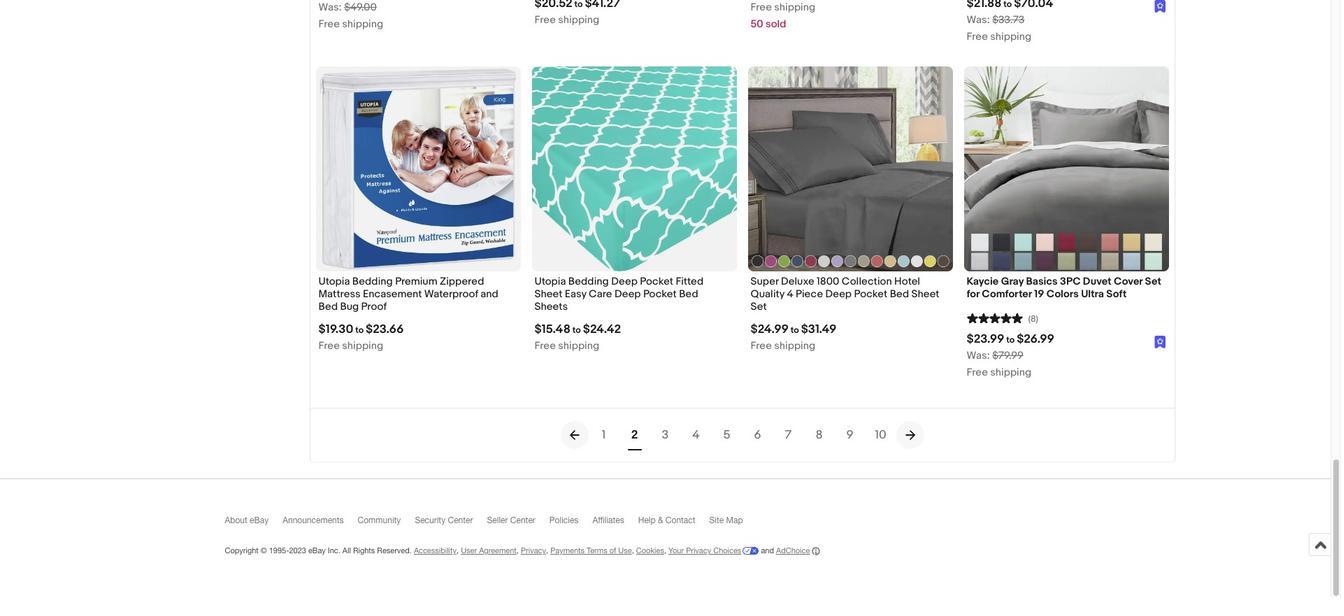 Task type: vqa. For each thing, say whether or not it's contained in the screenshot.
2nd SHEET from the right
yes



Task type: locate. For each thing, give the bounding box(es) containing it.
1 vertical spatial ebay
[[308, 547, 326, 555]]

1 utopia from the left
[[319, 275, 350, 288]]

1 vertical spatial 4
[[693, 428, 700, 442]]

[object undefined] image for was: $33.73 free shipping
[[1155, 0, 1166, 13]]

$79.99
[[993, 349, 1024, 363]]

to right "$15.48"
[[573, 325, 581, 336]]

privacy down the seller center link
[[521, 547, 546, 555]]

1 bedding from the left
[[352, 275, 393, 288]]

4
[[787, 288, 794, 301], [693, 428, 700, 442]]

center right "seller"
[[511, 516, 536, 526]]

kaycie gray basics 3pc duvet cover set for comforter 19 colors ultra soft link
[[967, 275, 1166, 304]]

main content
[[144, 0, 1187, 462]]

kaycie gray basics 3pc duvet cover set for comforter 19 colors ultra soft image
[[964, 66, 1169, 271]]

was:
[[319, 0, 342, 14], [967, 13, 990, 26], [967, 349, 990, 363]]

utopia inside utopia bedding deep pocket fitted sheet easy care deep pocket bed sheets
[[535, 275, 566, 288]]

0 horizontal spatial 4
[[693, 428, 700, 442]]

0 horizontal spatial bed
[[319, 300, 338, 314]]

utopia for $19.30
[[319, 275, 350, 288]]

8
[[816, 428, 823, 442]]

center right security
[[448, 516, 473, 526]]

was: down $23.99
[[967, 349, 990, 363]]

1 vertical spatial and
[[761, 547, 774, 555]]

deep for $15.48
[[615, 288, 641, 301]]

3pc
[[1060, 275, 1081, 288]]

announcements link
[[283, 516, 358, 532]]

5
[[724, 428, 731, 442]]

pocket right care at the left of page
[[643, 288, 677, 301]]

bedding for $23.66
[[352, 275, 393, 288]]

3 link
[[650, 420, 681, 451]]

policies
[[550, 516, 579, 526]]

1 horizontal spatial sheet
[[912, 288, 940, 301]]

deep right piece
[[826, 288, 852, 301]]

to up $79.99
[[1007, 335, 1015, 346]]

, left user
[[457, 547, 459, 555]]

utopia inside "utopia bedding premium zippered mattress encasement waterproof and bed bug proof"
[[319, 275, 350, 288]]

set up $24.99
[[751, 300, 767, 314]]

set
[[1146, 275, 1162, 288], [751, 300, 767, 314]]

1 horizontal spatial privacy
[[686, 547, 712, 555]]

5 out of 5 stars image
[[967, 311, 1023, 325]]

bedding for $24.42
[[569, 275, 609, 288]]

deluxe
[[781, 275, 815, 288]]

super
[[751, 275, 779, 288]]

0 horizontal spatial set
[[751, 300, 767, 314]]

and right waterproof
[[481, 288, 499, 301]]

was: inside was: $33.73 free shipping
[[967, 13, 990, 26]]

1 horizontal spatial 4
[[787, 288, 794, 301]]

3
[[662, 428, 669, 442]]

utopia up bug
[[319, 275, 350, 288]]

security center link
[[415, 516, 487, 532]]

to inside $15.48 to $24.42 free shipping
[[573, 325, 581, 336]]

colors
[[1047, 288, 1079, 301]]

free inside $19.30 to $23.66 free shipping
[[319, 340, 340, 353]]

piece
[[796, 288, 823, 301]]

to right $19.30
[[355, 325, 364, 336]]

site map
[[710, 516, 743, 526]]

0 vertical spatial ebay
[[250, 516, 269, 526]]

free inside $15.48 to $24.42 free shipping
[[535, 340, 556, 353]]

set right cover
[[1146, 275, 1162, 288]]

center
[[448, 516, 473, 526], [511, 516, 536, 526]]

1 privacy from the left
[[521, 547, 546, 555]]

, left your
[[665, 547, 667, 555]]

0 horizontal spatial center
[[448, 516, 473, 526]]

3 [object undefined] image from the top
[[1155, 336, 1166, 349]]

was: for was: $79.99 free shipping
[[967, 349, 990, 363]]

cookies link
[[636, 547, 665, 555]]

was: left '$33.73'
[[967, 13, 990, 26]]

deep right care at the left of page
[[615, 288, 641, 301]]

$33.73
[[993, 13, 1025, 26]]

utopia bedding deep pocket fitted sheet easy care deep pocket bed sheets image
[[532, 66, 737, 271]]

community link
[[358, 516, 415, 532]]

©
[[261, 547, 267, 555]]

bedding inside "utopia bedding premium zippered mattress encasement waterproof and bed bug proof"
[[352, 275, 393, 288]]

to inside $24.99 to $31.49 free shipping
[[791, 325, 799, 336]]

0 horizontal spatial ebay
[[250, 516, 269, 526]]

1 horizontal spatial bed
[[679, 288, 699, 301]]

, left payments
[[546, 547, 548, 555]]

pocket left fitted
[[640, 275, 674, 288]]

kaycie gray basics 3pc duvet cover set for comforter 19 colors ultra soft
[[967, 275, 1162, 301]]

was: left the $49.00
[[319, 0, 342, 14]]

1 vertical spatial set
[[751, 300, 767, 314]]

$19.30 to $23.66 free shipping
[[319, 323, 404, 353]]

reserved.
[[377, 547, 412, 555]]

free shipping
[[535, 13, 600, 26]]

0 horizontal spatial utopia
[[319, 275, 350, 288]]

1 horizontal spatial center
[[511, 516, 536, 526]]

1 [object undefined] image from the top
[[1155, 0, 1166, 13]]

contact
[[666, 516, 696, 526]]

$24.42
[[583, 323, 621, 337]]

quality
[[751, 288, 785, 301]]

to inside $19.30 to $23.66 free shipping
[[355, 325, 364, 336]]

2
[[631, 428, 638, 442]]

super deluxe 1800 collection hotel quality 4 piece deep pocket bed sheet set link
[[751, 275, 950, 317]]

4 , from the left
[[632, 547, 634, 555]]

1 horizontal spatial set
[[1146, 275, 1162, 288]]

ultra
[[1082, 288, 1105, 301]]

$26.99
[[1017, 332, 1055, 346]]

0 horizontal spatial and
[[481, 288, 499, 301]]

5 link
[[712, 420, 743, 451]]

sheet left easy
[[535, 288, 563, 301]]

waterproof
[[425, 288, 478, 301]]

sheet
[[535, 288, 563, 301], [912, 288, 940, 301]]

and
[[481, 288, 499, 301], [761, 547, 774, 555]]

proof
[[361, 300, 387, 314]]

bed inside super deluxe 1800 collection hotel quality 4 piece deep pocket bed sheet set
[[890, 288, 910, 301]]

4 inside super deluxe 1800 collection hotel quality 4 piece deep pocket bed sheet set
[[787, 288, 794, 301]]

1 center from the left
[[448, 516, 473, 526]]

pocket left hotel
[[854, 288, 888, 301]]

4 left piece
[[787, 288, 794, 301]]

2 center from the left
[[511, 516, 536, 526]]

accessibility link
[[414, 547, 457, 555]]

payments
[[551, 547, 585, 555]]

privacy right your
[[686, 547, 712, 555]]

50
[[751, 17, 764, 31]]

main content containing $19.30
[[144, 0, 1187, 462]]

site
[[710, 516, 724, 526]]

to inside $23.99 to $26.99
[[1007, 335, 1015, 346]]

[object undefined] image
[[1155, 0, 1166, 13], [1155, 335, 1166, 349], [1155, 336, 1166, 349]]

2 horizontal spatial bed
[[890, 288, 910, 301]]

(8)
[[1029, 314, 1039, 325]]

to for $24.99
[[791, 325, 799, 336]]

to for $19.30
[[355, 325, 364, 336]]

seller
[[487, 516, 508, 526]]

1 horizontal spatial utopia
[[535, 275, 566, 288]]

zippered
[[440, 275, 484, 288]]

and left adchoice
[[761, 547, 774, 555]]

, left privacy link
[[517, 547, 519, 555]]

0 vertical spatial set
[[1146, 275, 1162, 288]]

privacy
[[521, 547, 546, 555], [686, 547, 712, 555]]

deep inside super deluxe 1800 collection hotel quality 4 piece deep pocket bed sheet set
[[826, 288, 852, 301]]

was: inside was: $49.00 free shipping
[[319, 0, 342, 14]]

shipping
[[775, 0, 816, 14], [558, 13, 600, 26], [342, 17, 383, 31], [991, 30, 1032, 43], [342, 340, 383, 353], [558, 340, 600, 353], [775, 340, 816, 353], [991, 366, 1032, 379]]

4 right 3 link
[[693, 428, 700, 442]]

payments terms of use link
[[551, 547, 632, 555]]

ebay
[[250, 516, 269, 526], [308, 547, 326, 555]]

bedding
[[352, 275, 393, 288], [569, 275, 609, 288]]

set inside super deluxe 1800 collection hotel quality 4 piece deep pocket bed sheet set
[[751, 300, 767, 314]]

bed inside utopia bedding deep pocket fitted sheet easy care deep pocket bed sheets
[[679, 288, 699, 301]]

to left $31.49
[[791, 325, 799, 336]]

0 vertical spatial and
[[481, 288, 499, 301]]

7 link
[[773, 420, 804, 451]]

bedding inside utopia bedding deep pocket fitted sheet easy care deep pocket bed sheets
[[569, 275, 609, 288]]

0 horizontal spatial privacy
[[521, 547, 546, 555]]

bed
[[679, 288, 699, 301], [890, 288, 910, 301], [319, 300, 338, 314]]

0 horizontal spatial sheet
[[535, 288, 563, 301]]

2 bedding from the left
[[569, 275, 609, 288]]

ebay right about
[[250, 516, 269, 526]]

shipping inside $19.30 to $23.66 free shipping
[[342, 340, 383, 353]]

2 utopia from the left
[[535, 275, 566, 288]]

$23.99 to $26.99
[[967, 332, 1055, 346]]

to
[[355, 325, 364, 336], [573, 325, 581, 336], [791, 325, 799, 336], [1007, 335, 1015, 346]]

, left cookies
[[632, 547, 634, 555]]

0 horizontal spatial bedding
[[352, 275, 393, 288]]

bed inside "utopia bedding premium zippered mattress encasement waterproof and bed bug proof"
[[319, 300, 338, 314]]

was: inside was: $79.99 free shipping
[[967, 349, 990, 363]]

collection
[[842, 275, 892, 288]]

2 sheet from the left
[[912, 288, 940, 301]]

was: $49.00 free shipping
[[319, 0, 383, 31]]

copyright
[[225, 547, 259, 555]]

user
[[461, 547, 477, 555]]

1 horizontal spatial bedding
[[569, 275, 609, 288]]

help & contact link
[[638, 516, 710, 532]]

super deluxe 1800 collection hotel quality 4 piece deep pocket bed sheet set image
[[748, 66, 953, 271]]

1800
[[817, 275, 840, 288]]

deep for $24.99
[[826, 288, 852, 301]]

basics
[[1027, 275, 1058, 288]]

sheet left for
[[912, 288, 940, 301]]

$23.99
[[967, 332, 1005, 346]]

1 sheet from the left
[[535, 288, 563, 301]]

utopia up the sheets
[[535, 275, 566, 288]]

free inside $24.99 to $31.49 free shipping
[[751, 340, 772, 353]]

terms
[[587, 547, 608, 555]]

2023
[[289, 547, 306, 555]]

pocket inside super deluxe 1800 collection hotel quality 4 piece deep pocket bed sheet set
[[854, 288, 888, 301]]

1 , from the left
[[457, 547, 459, 555]]

7
[[785, 428, 792, 442]]

set inside kaycie gray basics 3pc duvet cover set for comforter 19 colors ultra soft
[[1146, 275, 1162, 288]]

&
[[658, 516, 664, 526]]

2 link
[[619, 420, 650, 451]]

0 vertical spatial 4
[[787, 288, 794, 301]]

ebay left "inc."
[[308, 547, 326, 555]]

was: for was: $33.73 free shipping
[[967, 13, 990, 26]]



Task type: describe. For each thing, give the bounding box(es) containing it.
adchoice link
[[777, 547, 821, 556]]

adchoice
[[777, 547, 810, 555]]

shipping inside $24.99 to $31.49 free shipping
[[775, 340, 816, 353]]

$23.66
[[366, 323, 404, 337]]

and inside "utopia bedding premium zippered mattress encasement waterproof and bed bug proof"
[[481, 288, 499, 301]]

free shipping 50 sold
[[751, 0, 816, 31]]

9 link
[[835, 420, 866, 451]]

care
[[589, 288, 612, 301]]

seller center
[[487, 516, 536, 526]]

pocket for $15.48
[[643, 288, 677, 301]]

affiliates link
[[593, 516, 638, 532]]

choices
[[714, 547, 742, 555]]

comforter
[[982, 288, 1032, 301]]

utopia bedding premium zippered mattress encasement waterproof and bed bug proof link
[[319, 275, 518, 317]]

sheet inside super deluxe 1800 collection hotel quality 4 piece deep pocket bed sheet set
[[912, 288, 940, 301]]

premium
[[395, 275, 438, 288]]

was: $79.99 free shipping
[[967, 349, 1032, 379]]

bed for $31.49
[[890, 288, 910, 301]]

of
[[610, 547, 616, 555]]

utopia for $15.48
[[535, 275, 566, 288]]

help & contact
[[638, 516, 696, 526]]

[object undefined] image for was: $79.99 free shipping
[[1155, 336, 1166, 349]]

site map link
[[710, 516, 757, 532]]

bug
[[340, 300, 359, 314]]

2 [object undefined] image from the top
[[1155, 335, 1166, 349]]

duvet
[[1083, 275, 1112, 288]]

easy
[[565, 288, 587, 301]]

inc.
[[328, 547, 341, 555]]

$24.99 to $31.49 free shipping
[[751, 323, 837, 353]]

(8) link
[[967, 311, 1039, 325]]

security
[[415, 516, 446, 526]]

cover
[[1114, 275, 1143, 288]]

sold
[[766, 17, 786, 31]]

utopia bedding deep pocket fitted sheet easy care deep pocket bed sheets link
[[535, 275, 734, 317]]

1
[[602, 428, 606, 442]]

3 , from the left
[[546, 547, 548, 555]]

bed for $24.42
[[679, 288, 699, 301]]

6 link
[[743, 420, 773, 451]]

agreement
[[479, 547, 517, 555]]

sheets
[[535, 300, 568, 314]]

shipping inside was: $79.99 free shipping
[[991, 366, 1032, 379]]

5 , from the left
[[665, 547, 667, 555]]

policies link
[[550, 516, 593, 532]]

[object undefined] image
[[1155, 0, 1166, 13]]

utopia bedding premium zippered mattress encasement waterproof and bed bug proof image
[[318, 66, 518, 271]]

2 privacy from the left
[[686, 547, 712, 555]]

1 horizontal spatial ebay
[[308, 547, 326, 555]]

to for $15.48
[[573, 325, 581, 336]]

free inside was: $33.73 free shipping
[[967, 30, 988, 43]]

shipping inside was: $33.73 free shipping
[[991, 30, 1032, 43]]

community
[[358, 516, 401, 526]]

4 link
[[681, 420, 712, 451]]

rights
[[353, 547, 375, 555]]

$24.99
[[751, 323, 789, 337]]

$15.48 to $24.42 free shipping
[[535, 323, 621, 353]]

shipping inside $15.48 to $24.42 free shipping
[[558, 340, 600, 353]]

shipping inside was: $49.00 free shipping
[[342, 17, 383, 31]]

affiliates
[[593, 516, 625, 526]]

deep right easy
[[612, 275, 638, 288]]

utopia bedding deep pocket fitted sheet easy care deep pocket bed sheets
[[535, 275, 704, 314]]

security center
[[415, 516, 473, 526]]

accessibility
[[414, 547, 457, 555]]

1 horizontal spatial and
[[761, 547, 774, 555]]

kaycie
[[967, 275, 999, 288]]

use
[[619, 547, 632, 555]]

your privacy choices link
[[669, 547, 759, 555]]

soft
[[1107, 288, 1127, 301]]

map
[[726, 516, 743, 526]]

utopia bedding premium zippered mattress encasement waterproof and bed bug proof
[[319, 275, 499, 314]]

center for seller center
[[511, 516, 536, 526]]

super deluxe 1800 collection hotel quality 4 piece deep pocket bed sheet set
[[751, 275, 940, 314]]

$15.48
[[535, 323, 571, 337]]

free inside was: $79.99 free shipping
[[967, 366, 988, 379]]

for
[[967, 288, 980, 301]]

sheet inside utopia bedding deep pocket fitted sheet easy care deep pocket bed sheets
[[535, 288, 563, 301]]

$49.00
[[344, 0, 377, 14]]

your
[[669, 547, 684, 555]]

privacy link
[[521, 547, 546, 555]]

9
[[847, 428, 854, 442]]

gray
[[1001, 275, 1024, 288]]

encasement
[[363, 288, 422, 301]]

8 link
[[804, 420, 835, 451]]

pocket for $24.99
[[854, 288, 888, 301]]

copyright © 1995-2023 ebay inc. all rights reserved. accessibility , user agreement , privacy , payments terms of use , cookies , your privacy choices
[[225, 547, 742, 555]]

2 , from the left
[[517, 547, 519, 555]]

1995-
[[269, 547, 289, 555]]

was: for was: $49.00 free shipping
[[319, 0, 342, 14]]

fitted
[[676, 275, 704, 288]]

about ebay
[[225, 516, 269, 526]]

1 link
[[589, 420, 619, 451]]

free inside was: $49.00 free shipping
[[319, 17, 340, 31]]

seller center link
[[487, 516, 550, 532]]

hotel
[[895, 275, 921, 288]]

free inside free shipping 50 sold
[[751, 0, 772, 14]]

center for security center
[[448, 516, 473, 526]]

shipping inside free shipping 50 sold
[[775, 0, 816, 14]]



